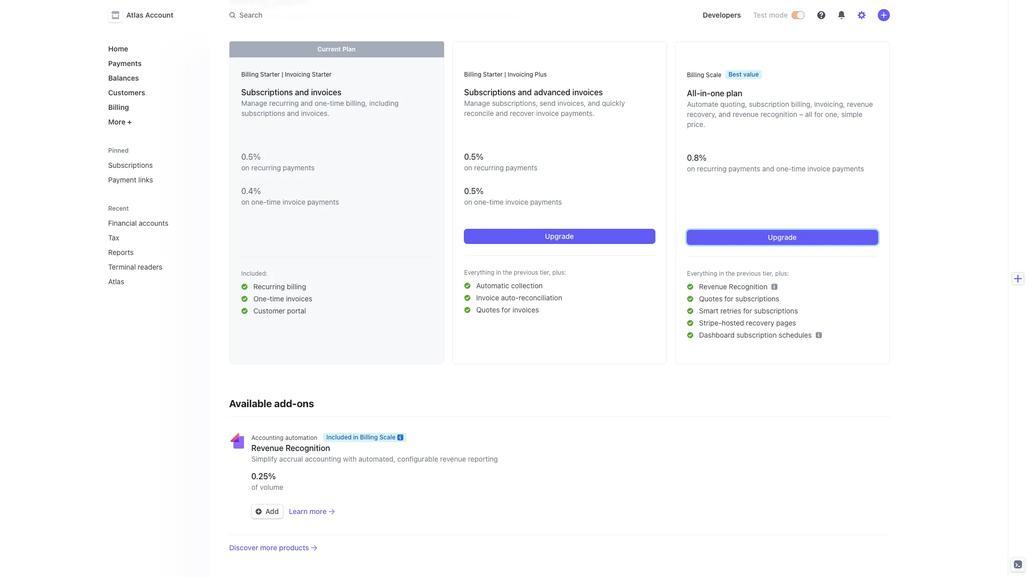 Task type: locate. For each thing, give the bounding box(es) containing it.
learn right add
[[289, 507, 308, 516]]

the for subscriptions
[[503, 269, 512, 276]]

1 horizontal spatial invoicing
[[508, 71, 533, 78]]

revenue for revenue recognition simplify accrual accounting with automated, configurable revenue reporting
[[251, 444, 284, 453]]

included:
[[241, 270, 268, 277]]

2 manage from the left
[[464, 99, 490, 107]]

billing, left including
[[346, 99, 367, 107]]

based
[[305, 12, 325, 20], [366, 12, 386, 20]]

smart retries for subscriptions
[[699, 307, 798, 315]]

subscriptions and advanced invoices manage subscriptions, send invoices, and quickly reconcile and recover invoice payments.
[[464, 88, 625, 118]]

in for and
[[496, 269, 501, 276]]

invoice inside 0.5% on one-time invoice payments
[[506, 198, 528, 206]]

0 vertical spatial atlas
[[126, 11, 143, 19]]

0 horizontal spatial scale
[[380, 434, 396, 441]]

and inside all-in-one plan automate quoting, subscription billing, invoicing, revenue recovery, and revenue recognition – all for one, simple price.
[[719, 110, 731, 119]]

quotes down invoice
[[476, 306, 500, 314]]

the left "capabilities" at the top of page
[[398, 12, 409, 20]]

volume
[[260, 483, 283, 492]]

0 horizontal spatial based
[[305, 12, 325, 20]]

home
[[108, 44, 128, 53]]

0.25%
[[251, 472, 276, 481]]

1 manage from the left
[[241, 99, 267, 107]]

subscriptions up smart retries for subscriptions
[[736, 295, 780, 303]]

everything in the previous tier, plus:
[[464, 269, 566, 276], [687, 270, 789, 277]]

plus
[[535, 71, 547, 78]]

everything up automatic
[[464, 269, 495, 276]]

in up automatic
[[496, 269, 501, 276]]

quotes for quotes for subscriptions
[[699, 295, 723, 303]]

everything up the revenue recognition
[[687, 270, 718, 277]]

1 horizontal spatial 0.5% on recurring payments
[[464, 152, 538, 172]]

recognition
[[729, 282, 768, 291], [286, 444, 330, 453]]

one- inside 0.5% on one-time invoice payments
[[474, 198, 490, 206]]

1 vertical spatial learn more link
[[289, 507, 335, 517]]

0 horizontal spatial learn more
[[289, 507, 327, 516]]

ons
[[297, 398, 314, 410]]

all
[[805, 110, 813, 119]]

reconcile
[[464, 109, 494, 118]]

1 horizontal spatial quotes
[[699, 295, 723, 303]]

1 horizontal spatial upgrade button
[[687, 230, 878, 245]]

0 horizontal spatial upgrade button
[[464, 229, 655, 244]]

manage down billing starter | invoicing starter
[[241, 99, 267, 107]]

plus: for invoices
[[553, 269, 566, 276]]

atlas inside "link"
[[108, 277, 124, 286]]

1 horizontal spatial upgrade
[[768, 233, 797, 242]]

0 vertical spatial learn more link
[[483, 11, 529, 21]]

2 0.5% on recurring payments from the left
[[464, 152, 538, 172]]

1 vertical spatial recognition
[[286, 444, 330, 453]]

quoting,
[[720, 100, 747, 108]]

1 vertical spatial learn
[[289, 507, 308, 516]]

products
[[279, 544, 309, 552]]

1 invoicing from the left
[[285, 71, 310, 78]]

subscriptions up reconcile
[[464, 88, 516, 97]]

revenue down accounting
[[251, 444, 284, 453]]

1 horizontal spatial everything
[[687, 270, 718, 277]]

everything in the previous tier, plus: for one
[[687, 270, 789, 277]]

more right need.
[[504, 12, 521, 20]]

1 horizontal spatial learn more
[[483, 12, 521, 20]]

0 horizontal spatial |
[[282, 71, 283, 78]]

billing inside billing link
[[108, 103, 129, 111]]

1 horizontal spatial starter
[[312, 71, 332, 78]]

previous
[[514, 269, 538, 276], [737, 270, 761, 277]]

1 vertical spatial scale
[[380, 434, 396, 441]]

in up the revenue recognition
[[719, 270, 724, 277]]

billing,
[[346, 99, 367, 107], [791, 100, 813, 108]]

0.5% for 0.4%
[[241, 152, 261, 161]]

more right add
[[310, 507, 327, 516]]

subscriptions inside "link"
[[108, 161, 153, 169]]

| up "subscriptions,"
[[505, 71, 506, 78]]

recognition down automation
[[286, 444, 330, 453]]

subscriptions up payment links
[[108, 161, 153, 169]]

0 horizontal spatial revenue
[[251, 444, 284, 453]]

capabilities
[[410, 12, 447, 20]]

revenue inside revenue recognition simplify accrual accounting with automated, configurable revenue reporting
[[251, 444, 284, 453]]

0 horizontal spatial more
[[260, 544, 277, 552]]

billing for billing scale
[[687, 71, 704, 79]]

plus:
[[553, 269, 566, 276], [776, 270, 789, 277]]

0.5% on recurring payments
[[241, 152, 315, 172], [464, 152, 538, 172]]

learn more right need.
[[483, 12, 521, 20]]

pages
[[776, 319, 796, 327]]

recurring inside subscriptions and invoices manage recurring and one-time billing, including subscriptions and invoices.
[[269, 99, 299, 107]]

0 vertical spatial subscription
[[749, 100, 789, 108]]

available add-ons
[[229, 398, 314, 410]]

revenue up smart
[[699, 282, 727, 291]]

2 horizontal spatial starter
[[483, 71, 503, 78]]

learn more link right add
[[289, 507, 335, 517]]

settings image
[[858, 11, 866, 19]]

plus: up pages at the bottom right of page
[[776, 270, 789, 277]]

1 horizontal spatial revenue
[[733, 110, 759, 119]]

revenue inside revenue recognition simplify accrual accounting with automated, configurable revenue reporting
[[440, 455, 466, 464]]

subscriptions and invoices manage recurring and one-time billing, including subscriptions and invoices.
[[241, 88, 399, 118]]

0 horizontal spatial invoicing
[[285, 71, 310, 78]]

scale up the one
[[706, 71, 722, 79]]

1 horizontal spatial everything in the previous tier, plus:
[[687, 270, 789, 277]]

1 horizontal spatial recognition
[[729, 282, 768, 291]]

0 vertical spatial revenue
[[699, 282, 727, 291]]

subscriptions
[[241, 88, 293, 97], [464, 88, 516, 97], [108, 161, 153, 169]]

2 horizontal spatial in
[[719, 270, 724, 277]]

readers
[[138, 263, 162, 271]]

billing starter | invoicing plus
[[464, 71, 547, 78]]

balances
[[108, 74, 139, 82]]

upgrade button for invoices
[[464, 229, 655, 244]]

revenue up simple
[[847, 100, 873, 108]]

subscriptions for subscriptions and advanced invoices
[[464, 88, 516, 97]]

in
[[496, 269, 501, 276], [719, 270, 724, 277], [353, 434, 358, 441]]

0 horizontal spatial everything in the previous tier, plus:
[[464, 269, 566, 276]]

recovery
[[746, 319, 775, 327]]

0 horizontal spatial revenue
[[440, 455, 466, 464]]

1 horizontal spatial plus:
[[776, 270, 789, 277]]

pinned element
[[104, 157, 201, 188]]

0 horizontal spatial subscriptions
[[108, 161, 153, 169]]

everything in the previous tier, plus: up automatic collection
[[464, 269, 566, 276]]

discover more products
[[229, 544, 309, 552]]

1 horizontal spatial manage
[[464, 99, 490, 107]]

in right included
[[353, 434, 358, 441]]

3 starter from the left
[[483, 71, 503, 78]]

0.5% on recurring payments up 0.4% on one-time invoice payments
[[241, 152, 315, 172]]

and
[[327, 12, 339, 20], [295, 88, 309, 97], [518, 88, 532, 97], [301, 99, 313, 107], [588, 99, 600, 107], [287, 109, 299, 118], [496, 109, 508, 118], [719, 110, 731, 119], [762, 164, 775, 173]]

0 horizontal spatial plus:
[[553, 269, 566, 276]]

subscriptions inside subscriptions and advanced invoices manage subscriptions, send invoices, and quickly reconcile and recover invoice payments.
[[464, 88, 516, 97]]

test
[[753, 11, 767, 19]]

billing for billing starter | invoicing plus
[[464, 71, 482, 78]]

pinned navigation links element
[[104, 146, 201, 188]]

best value
[[729, 71, 759, 78]]

invoice inside subscriptions and advanced invoices manage subscriptions, send invoices, and quickly reconcile and recover invoice payments.
[[536, 109, 559, 118]]

invoices inside subscriptions and invoices manage recurring and one-time billing, including subscriptions and invoices.
[[311, 88, 342, 97]]

based up current
[[305, 12, 325, 20]]

recurring
[[253, 282, 285, 291]]

1 horizontal spatial more
[[310, 507, 327, 516]]

atlas for atlas account
[[126, 11, 143, 19]]

accounting automation
[[251, 434, 317, 442]]

billing starter | invoicing starter
[[241, 71, 332, 78]]

revenue for revenue recognition
[[699, 282, 727, 291]]

billing link
[[104, 99, 201, 116]]

invoices for one-
[[286, 295, 312, 303]]

1 horizontal spatial the
[[503, 269, 512, 276]]

atlas for atlas
[[108, 277, 124, 286]]

–
[[799, 110, 803, 119]]

subscriptions inside subscriptions and invoices manage recurring and one-time billing, including subscriptions and invoices.
[[241, 88, 293, 97]]

one,
[[825, 110, 840, 119]]

2 vertical spatial revenue
[[440, 455, 466, 464]]

atlas
[[126, 11, 143, 19], [108, 277, 124, 286]]

the up the revenue recognition
[[726, 270, 735, 277]]

billing, up –
[[791, 100, 813, 108]]

0 vertical spatial more
[[504, 12, 521, 20]]

recurring up 0.4%
[[251, 163, 281, 172]]

based right flexible
[[366, 12, 386, 20]]

1 vertical spatial subscriptions
[[736, 295, 780, 303]]

learn more link right need.
[[483, 11, 529, 21]]

| for invoices
[[282, 71, 283, 78]]

previous up collection
[[514, 269, 538, 276]]

invoicing left plus
[[508, 71, 533, 78]]

1 horizontal spatial learn more link
[[483, 11, 529, 21]]

1 horizontal spatial revenue
[[699, 282, 727, 291]]

0 horizontal spatial manage
[[241, 99, 267, 107]]

1 starter from the left
[[260, 71, 280, 78]]

1 vertical spatial revenue
[[733, 110, 759, 119]]

subscriptions up pages at the bottom right of page
[[754, 307, 798, 315]]

subscriptions down billing starter | invoicing starter
[[241, 88, 293, 97]]

2 based from the left
[[366, 12, 386, 20]]

atlas down terminal
[[108, 277, 124, 286]]

1 horizontal spatial subscriptions
[[241, 88, 293, 97]]

1 | from the left
[[282, 71, 283, 78]]

recent element
[[98, 215, 209, 290]]

home link
[[104, 40, 201, 57]]

invoices up invoices.
[[311, 88, 342, 97]]

more for discover more products link
[[260, 544, 277, 552]]

1 vertical spatial learn more
[[289, 507, 327, 516]]

1 horizontal spatial based
[[366, 12, 386, 20]]

retries
[[721, 307, 742, 315]]

one- inside the 0.8% on recurring payments and one-time invoice payments
[[777, 164, 792, 173]]

2 horizontal spatial more
[[504, 12, 521, 20]]

everything in the previous tier, plus: up the revenue recognition
[[687, 270, 789, 277]]

0 horizontal spatial tier,
[[540, 269, 551, 276]]

for up retries
[[725, 295, 734, 303]]

learn more
[[483, 12, 521, 20], [289, 507, 327, 516]]

tier, for plan
[[763, 270, 774, 277]]

atlas left account
[[126, 11, 143, 19]]

revenue recognition
[[699, 282, 768, 291]]

invoices up portal at the bottom
[[286, 295, 312, 303]]

0.5% on recurring payments for 0.5%
[[464, 152, 538, 172]]

financial accounts
[[108, 219, 169, 227]]

subscription inside all-in-one plan automate quoting, subscription billing, invoicing, revenue recovery, and revenue recognition – all for one, simple price.
[[749, 100, 789, 108]]

2 | from the left
[[505, 71, 506, 78]]

upgrade button
[[464, 229, 655, 244], [687, 230, 878, 245]]

automation
[[285, 434, 317, 442]]

2 horizontal spatial revenue
[[847, 100, 873, 108]]

0 vertical spatial learn
[[483, 12, 502, 20]]

best
[[729, 71, 742, 78]]

revenue recognition simplify accrual accounting with automated, configurable revenue reporting
[[251, 444, 498, 464]]

0 horizontal spatial previous
[[514, 269, 538, 276]]

0 horizontal spatial everything
[[464, 269, 495, 276]]

previous up the revenue recognition
[[737, 270, 761, 277]]

atlas inside button
[[126, 11, 143, 19]]

for
[[815, 110, 824, 119], [725, 295, 734, 303], [502, 306, 511, 314], [743, 307, 752, 315]]

time inside 0.4% on one-time invoice payments
[[267, 198, 281, 206]]

recurring up 0.5% on one-time invoice payments
[[474, 163, 504, 172]]

scale up revenue recognition simplify accrual accounting with automated, configurable revenue reporting
[[380, 434, 396, 441]]

quotes
[[699, 295, 723, 303], [476, 306, 500, 314]]

simplify
[[251, 455, 277, 464]]

everything
[[464, 269, 495, 276], [687, 270, 718, 277]]

1 vertical spatial revenue
[[251, 444, 284, 453]]

learn more link
[[483, 11, 529, 21], [289, 507, 335, 517]]

revenue left reporting
[[440, 455, 466, 464]]

payments.
[[561, 109, 595, 118]]

upgrade button for plan
[[687, 230, 878, 245]]

stripe-
[[699, 319, 722, 327]]

automated,
[[359, 455, 396, 464]]

revenue down quoting,
[[733, 110, 759, 119]]

0.5% on recurring payments up 0.5% on one-time invoice payments
[[464, 152, 538, 172]]

in for in-
[[719, 270, 724, 277]]

1 horizontal spatial tier,
[[763, 270, 774, 277]]

0 vertical spatial quotes
[[699, 295, 723, 303]]

subscriptions down billing starter | invoicing starter
[[241, 109, 285, 118]]

subscription down recovery
[[737, 331, 777, 339]]

0 horizontal spatial 0.5% on recurring payments
[[241, 152, 315, 172]]

plus: up 'reconciliation'
[[553, 269, 566, 276]]

recognition inside revenue recognition simplify accrual accounting with automated, configurable revenue reporting
[[286, 444, 330, 453]]

all-in-one plan automate quoting, subscription billing, invoicing, revenue recovery, and revenue recognition – all for one, simple price.
[[687, 89, 873, 129]]

one- inside 0.4% on one-time invoice payments
[[251, 198, 267, 206]]

invoice
[[536, 109, 559, 118], [808, 164, 831, 173], [283, 198, 305, 206], [506, 198, 528, 206]]

plan
[[343, 45, 356, 53]]

more right discover
[[260, 544, 277, 552]]

of
[[251, 483, 258, 492]]

invoices up invoices,
[[573, 88, 603, 97]]

0 horizontal spatial upgrade
[[545, 232, 574, 241]]

billing pricing is usage-based and flexible based on the capabilities you need.
[[229, 12, 481, 20]]

2 horizontal spatial the
[[726, 270, 735, 277]]

0 vertical spatial recognition
[[729, 282, 768, 291]]

0 horizontal spatial starter
[[260, 71, 280, 78]]

1 vertical spatial atlas
[[108, 277, 124, 286]]

learn right need.
[[483, 12, 502, 20]]

1 horizontal spatial previous
[[737, 270, 761, 277]]

billing for billing
[[108, 103, 129, 111]]

the up automatic collection
[[503, 269, 512, 276]]

one-
[[253, 295, 270, 303]]

1 horizontal spatial atlas
[[126, 11, 143, 19]]

on
[[388, 12, 396, 20], [241, 163, 249, 172], [464, 163, 472, 172], [687, 164, 695, 173], [241, 198, 249, 206], [464, 198, 472, 206]]

1 horizontal spatial billing,
[[791, 100, 813, 108]]

invoicing up subscriptions and invoices manage recurring and one-time billing, including subscriptions and invoices.
[[285, 71, 310, 78]]

manage up reconcile
[[464, 99, 490, 107]]

0 horizontal spatial recognition
[[286, 444, 330, 453]]

the
[[398, 12, 409, 20], [503, 269, 512, 276], [726, 270, 735, 277]]

1 vertical spatial quotes
[[476, 306, 500, 314]]

billing for billing pricing is usage-based and flexible based on the capabilities you need.
[[229, 12, 249, 20]]

for right all
[[815, 110, 824, 119]]

invoices down invoice auto-reconciliation
[[513, 306, 539, 314]]

1 vertical spatial more
[[310, 507, 327, 516]]

1 horizontal spatial |
[[505, 71, 506, 78]]

0 horizontal spatial billing,
[[346, 99, 367, 107]]

recover
[[510, 109, 534, 118]]

invoices for quotes
[[513, 306, 539, 314]]

one- inside subscriptions and invoices manage recurring and one-time billing, including subscriptions and invoices.
[[315, 99, 330, 107]]

0 horizontal spatial quotes
[[476, 306, 500, 314]]

learn more right add
[[289, 507, 327, 516]]

2 vertical spatial more
[[260, 544, 277, 552]]

recurring down 0.8%
[[697, 164, 727, 173]]

one
[[711, 89, 725, 98]]

is
[[275, 12, 280, 20]]

2 invoicing from the left
[[508, 71, 533, 78]]

recurring down billing starter | invoicing starter
[[269, 99, 299, 107]]

0 horizontal spatial atlas
[[108, 277, 124, 286]]

quotes up smart
[[699, 295, 723, 303]]

| up subscriptions and invoices manage recurring and one-time billing, including subscriptions and invoices.
[[282, 71, 283, 78]]

included
[[326, 434, 352, 441]]

upgrade
[[545, 232, 574, 241], [768, 233, 797, 242]]

0 horizontal spatial learn more link
[[289, 507, 335, 517]]

everything for all-
[[687, 270, 718, 277]]

billing
[[229, 12, 249, 20], [241, 71, 259, 78], [464, 71, 482, 78], [687, 71, 704, 79], [108, 103, 129, 111], [360, 434, 378, 441]]

1 horizontal spatial scale
[[706, 71, 722, 79]]

1 horizontal spatial in
[[496, 269, 501, 276]]

0 vertical spatial subscriptions
[[241, 109, 285, 118]]

recognition up quotes for subscriptions at the right bottom
[[729, 282, 768, 291]]

0 horizontal spatial learn
[[289, 507, 308, 516]]

more +
[[108, 118, 132, 126]]

tier, up collection
[[540, 269, 551, 276]]

subscription up recognition
[[749, 100, 789, 108]]

1 0.5% on recurring payments from the left
[[241, 152, 315, 172]]

scale
[[706, 71, 722, 79], [380, 434, 396, 441]]

quotes for invoices
[[476, 306, 539, 314]]

more for the leftmost learn more link
[[310, 507, 327, 516]]

more for topmost learn more link
[[504, 12, 521, 20]]

tier, up the revenue recognition
[[763, 270, 774, 277]]

everything in the previous tier, plus: for advanced
[[464, 269, 566, 276]]

help image
[[817, 11, 825, 19]]

2 horizontal spatial subscriptions
[[464, 88, 516, 97]]

subscriptions inside subscriptions and invoices manage recurring and one-time billing, including subscriptions and invoices.
[[241, 109, 285, 118]]

1 horizontal spatial learn
[[483, 12, 502, 20]]



Task type: vqa. For each thing, say whether or not it's contained in the screenshot.
Amount associated with Amount
no



Task type: describe. For each thing, give the bounding box(es) containing it.
automatic collection
[[476, 281, 543, 290]]

billing for billing starter | invoicing starter
[[241, 71, 259, 78]]

learn for topmost learn more link
[[483, 12, 502, 20]]

0.5% for 0.5%
[[464, 152, 484, 161]]

tax
[[108, 234, 119, 242]]

atlas link
[[104, 273, 187, 290]]

test mode
[[753, 11, 788, 19]]

invoicing,
[[815, 100, 845, 108]]

financial
[[108, 219, 137, 227]]

starter for subscriptions and advanced invoices
[[483, 71, 503, 78]]

payment links link
[[104, 171, 201, 188]]

starter for subscriptions and invoices
[[260, 71, 280, 78]]

atlas account
[[126, 11, 173, 19]]

pinned
[[108, 147, 129, 154]]

core navigation links element
[[104, 40, 201, 130]]

0 horizontal spatial in
[[353, 434, 358, 441]]

on inside 0.4% on one-time invoice payments
[[241, 198, 249, 206]]

tax link
[[104, 229, 187, 246]]

recurring inside the 0.8% on recurring payments and one-time invoice payments
[[697, 164, 727, 173]]

you
[[449, 12, 461, 20]]

available
[[229, 398, 272, 410]]

upgrade for invoices
[[545, 232, 574, 241]]

Search text field
[[223, 6, 508, 24]]

0.5% inside 0.5% on one-time invoice payments
[[464, 187, 484, 196]]

customer portal
[[253, 307, 306, 315]]

recent
[[108, 205, 129, 212]]

recovery,
[[687, 110, 717, 119]]

invoice inside 0.4% on one-time invoice payments
[[283, 198, 305, 206]]

previous for one
[[737, 270, 761, 277]]

quotes for quotes for invoices
[[476, 306, 500, 314]]

reports
[[108, 248, 134, 257]]

invoice auto-reconciliation
[[476, 294, 562, 302]]

financial accounts link
[[104, 215, 187, 232]]

current plan
[[318, 45, 356, 53]]

invoicing for invoices
[[285, 71, 310, 78]]

manage inside subscriptions and advanced invoices manage subscriptions, send invoices, and quickly reconcile and recover invoice payments.
[[464, 99, 490, 107]]

auto-
[[501, 294, 519, 302]]

payments inside 0.4% on one-time invoice payments
[[307, 198, 339, 206]]

previous for advanced
[[514, 269, 538, 276]]

all-
[[687, 89, 700, 98]]

need.
[[463, 12, 481, 20]]

payment
[[108, 176, 136, 184]]

2 vertical spatial subscriptions
[[754, 307, 798, 315]]

terminal
[[108, 263, 136, 271]]

mode
[[769, 11, 788, 19]]

add button
[[251, 505, 283, 519]]

recognition for revenue recognition
[[729, 282, 768, 291]]

flexible
[[341, 12, 364, 20]]

invoices for subscriptions
[[311, 88, 342, 97]]

discover more products link
[[229, 543, 890, 553]]

for inside all-in-one plan automate quoting, subscription billing, invoicing, revenue recovery, and revenue recognition – all for one, simple price.
[[815, 110, 824, 119]]

0.8% on recurring payments and one-time invoice payments
[[687, 153, 864, 173]]

recent navigation links element
[[98, 204, 209, 290]]

automatic
[[476, 281, 509, 290]]

subscriptions for subscriptions and invoices
[[241, 88, 293, 97]]

usage-
[[282, 12, 305, 20]]

learn for the leftmost learn more link
[[289, 507, 308, 516]]

invoice
[[476, 294, 499, 302]]

hosted
[[722, 319, 744, 327]]

recognition for revenue recognition simplify accrual accounting with automated, configurable revenue reporting
[[286, 444, 330, 453]]

manage inside subscriptions and invoices manage recurring and one-time billing, including subscriptions and invoices.
[[241, 99, 267, 107]]

automate
[[687, 100, 719, 108]]

add-
[[274, 398, 297, 410]]

0 vertical spatial revenue
[[847, 100, 873, 108]]

| for advanced
[[505, 71, 506, 78]]

on inside the 0.8% on recurring payments and one-time invoice payments
[[687, 164, 695, 173]]

value
[[744, 71, 759, 78]]

payment links
[[108, 176, 153, 184]]

current
[[318, 45, 341, 53]]

configurable
[[398, 455, 438, 464]]

links
[[138, 176, 153, 184]]

tier, for invoices
[[540, 269, 551, 276]]

time inside the 0.8% on recurring payments and one-time invoice payments
[[792, 164, 806, 173]]

customer
[[253, 307, 285, 315]]

in-
[[700, 89, 711, 98]]

terminal readers link
[[104, 259, 187, 275]]

invoicing for advanced
[[508, 71, 533, 78]]

0.25% of volume
[[251, 472, 283, 492]]

payments inside 0.5% on one-time invoice payments
[[530, 198, 562, 206]]

billing scale
[[687, 71, 722, 79]]

2 starter from the left
[[312, 71, 332, 78]]

dashboard
[[699, 331, 735, 339]]

time inside 0.5% on one-time invoice payments
[[490, 198, 504, 206]]

everything for subscriptions
[[464, 269, 495, 276]]

atlas account button
[[108, 8, 184, 22]]

0 vertical spatial learn more
[[483, 12, 521, 20]]

plan
[[727, 89, 743, 98]]

for up stripe-hosted recovery pages
[[743, 307, 752, 315]]

reconciliation
[[519, 294, 562, 302]]

accounting
[[305, 455, 341, 464]]

recurring billing
[[253, 282, 306, 291]]

0 vertical spatial scale
[[706, 71, 722, 79]]

accrual
[[279, 455, 303, 464]]

0.4%
[[241, 187, 261, 196]]

stripe-hosted recovery pages
[[699, 319, 796, 327]]

0 horizontal spatial the
[[398, 12, 409, 20]]

smart
[[699, 307, 719, 315]]

the for all-
[[726, 270, 735, 277]]

+
[[127, 118, 132, 126]]

upgrade for plan
[[768, 233, 797, 242]]

0.4% on one-time invoice payments
[[241, 187, 339, 206]]

payments
[[108, 59, 142, 68]]

recognition
[[761, 110, 798, 119]]

pricing
[[251, 12, 273, 20]]

more
[[108, 118, 126, 126]]

svg image
[[255, 509, 262, 515]]

invoices.
[[301, 109, 330, 118]]

portal
[[287, 307, 306, 315]]

with
[[343, 455, 357, 464]]

add
[[266, 507, 279, 516]]

for down auto-
[[502, 306, 511, 314]]

time inside subscriptions and invoices manage recurring and one-time billing, including subscriptions and invoices.
[[330, 99, 344, 107]]

0.5% on recurring payments for 0.4%
[[241, 152, 315, 172]]

billing, inside all-in-one plan automate quoting, subscription billing, invoicing, revenue recovery, and revenue recognition – all for one, simple price.
[[791, 100, 813, 108]]

balances link
[[104, 70, 201, 86]]

and inside the 0.8% on recurring payments and one-time invoice payments
[[762, 164, 775, 173]]

accounting
[[251, 434, 284, 442]]

schedules
[[779, 331, 812, 339]]

1 based from the left
[[305, 12, 325, 20]]

plus: for plan
[[776, 270, 789, 277]]

invoices inside subscriptions and advanced invoices manage subscriptions, send invoices, and quickly reconcile and recover invoice payments.
[[573, 88, 603, 97]]

terminal readers
[[108, 263, 162, 271]]

one-time invoices
[[253, 295, 312, 303]]

invoice inside the 0.8% on recurring payments and one-time invoice payments
[[808, 164, 831, 173]]

billing, inside subscriptions and invoices manage recurring and one-time billing, including subscriptions and invoices.
[[346, 99, 367, 107]]

customers
[[108, 88, 145, 97]]

quotes for subscriptions
[[699, 295, 780, 303]]

1 vertical spatial subscription
[[737, 331, 777, 339]]

reports link
[[104, 244, 187, 261]]

on inside 0.5% on one-time invoice payments
[[464, 198, 472, 206]]

Search search field
[[223, 6, 508, 24]]

discover
[[229, 544, 258, 552]]



